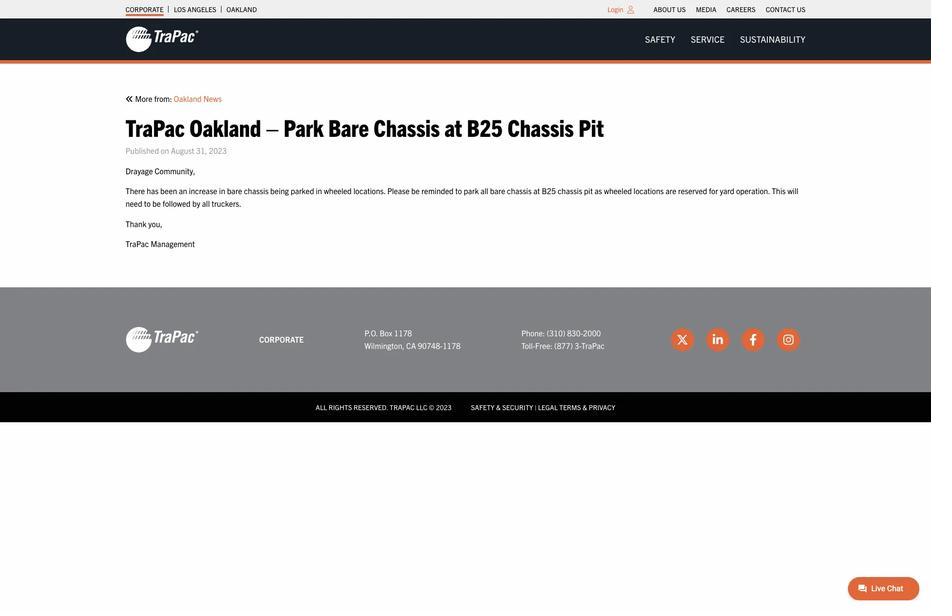 Task type: describe. For each thing, give the bounding box(es) containing it.
ca
[[407, 341, 416, 351]]

at inside there has been an increase in bare chassis being parked in wheeled locations. please be reminded to park all bare chassis at b25 chassis pit as wheeled locations are reserved for yard operation. this will need to be followed by all truckers.
[[534, 186, 540, 196]]

august
[[171, 146, 194, 156]]

terms
[[560, 403, 581, 412]]

drayage
[[126, 166, 153, 176]]

being
[[271, 186, 289, 196]]

sustainability
[[741, 34, 806, 45]]

park
[[464, 186, 479, 196]]

careers
[[727, 5, 756, 14]]

pit
[[585, 186, 593, 196]]

media link
[[697, 2, 717, 16]]

will
[[788, 186, 799, 196]]

–
[[266, 112, 279, 142]]

1 corporate image from the top
[[126, 26, 199, 53]]

oakland inside trapac oakland – park bare chassis at b25 chassis pit published on august 31, 2023
[[190, 112, 261, 142]]

2 wheeled from the left
[[604, 186, 632, 196]]

service link
[[684, 30, 733, 49]]

0 vertical spatial be
[[412, 186, 420, 196]]

security
[[503, 403, 534, 412]]

yard
[[720, 186, 735, 196]]

3 chassis from the left
[[558, 186, 583, 196]]

all
[[316, 403, 327, 412]]

service
[[691, 34, 725, 45]]

login link
[[608, 5, 624, 14]]

locations
[[634, 186, 664, 196]]

drayage community,
[[126, 166, 195, 176]]

from:
[[154, 94, 172, 104]]

pit
[[579, 112, 604, 142]]

2 & from the left
[[583, 403, 588, 412]]

trapac management
[[126, 239, 195, 249]]

you,
[[148, 219, 162, 229]]

about us link
[[654, 2, 686, 16]]

2 bare from the left
[[490, 186, 506, 196]]

followed
[[163, 199, 191, 209]]

0 vertical spatial corporate
[[126, 5, 164, 14]]

community,
[[155, 166, 195, 176]]

are
[[666, 186, 677, 196]]

published
[[126, 146, 159, 156]]

truckers.
[[212, 199, 242, 209]]

parked
[[291, 186, 314, 196]]

this
[[772, 186, 786, 196]]

1 horizontal spatial to
[[456, 186, 462, 196]]

footer containing p.o. box 1178
[[0, 288, 932, 423]]

corporate image inside footer
[[126, 327, 199, 354]]

legal terms & privacy link
[[538, 403, 616, 412]]

trapac oakland – park bare chassis at b25 chassis pit article
[[126, 93, 806, 251]]

about us
[[654, 5, 686, 14]]

toll-
[[522, 341, 536, 351]]

1 chassis from the left
[[244, 186, 269, 196]]

(310)
[[547, 329, 566, 338]]

please
[[388, 186, 410, 196]]

p.o.
[[365, 329, 378, 338]]

login
[[608, 5, 624, 14]]

los angeles
[[174, 5, 216, 14]]

safety & security | legal terms & privacy
[[471, 403, 616, 412]]

on
[[161, 146, 169, 156]]

llc
[[416, 403, 428, 412]]

for
[[709, 186, 719, 196]]

has
[[147, 186, 159, 196]]

oakland news link
[[174, 93, 222, 105]]

3-
[[575, 341, 582, 351]]

contact us link
[[766, 2, 806, 16]]

corporate inside footer
[[259, 335, 304, 345]]

about
[[654, 5, 676, 14]]

phone: (310) 830-2000 toll-free: (877) 3-trapac
[[522, 329, 605, 351]]

privacy
[[589, 403, 616, 412]]

1 vertical spatial all
[[202, 199, 210, 209]]

all rights reserved. trapac llc © 2023
[[316, 403, 452, 412]]

thank you,
[[126, 219, 162, 229]]

safety & security link
[[471, 403, 534, 412]]

oakland link
[[227, 2, 257, 16]]

2 chassis from the left
[[508, 112, 574, 142]]

more
[[135, 94, 153, 104]]

corporate link
[[126, 2, 164, 16]]

1 & from the left
[[496, 403, 501, 412]]

safety link
[[638, 30, 684, 49]]

us for about us
[[678, 5, 686, 14]]

1 vertical spatial to
[[144, 199, 151, 209]]

2000
[[584, 329, 601, 338]]

p.o. box 1178 wilmington, ca 90748-1178
[[365, 329, 461, 351]]

light image
[[628, 6, 635, 14]]

park
[[284, 112, 324, 142]]

been
[[160, 186, 177, 196]]

1 horizontal spatial all
[[481, 186, 489, 196]]

1 chassis from the left
[[374, 112, 440, 142]]

reserved.
[[354, 403, 388, 412]]

safety for safety
[[646, 34, 676, 45]]

more from: oakland news
[[133, 94, 222, 104]]

phone:
[[522, 329, 545, 338]]

2 in from the left
[[316, 186, 322, 196]]



Task type: vqa. For each thing, say whether or not it's contained in the screenshot.
Us related to About Us
yes



Task type: locate. For each thing, give the bounding box(es) containing it.
0 horizontal spatial chassis
[[374, 112, 440, 142]]

0 horizontal spatial us
[[678, 5, 686, 14]]

safety down about
[[646, 34, 676, 45]]

oakland right from:
[[174, 94, 202, 104]]

0 horizontal spatial 1178
[[394, 329, 412, 338]]

& right the terms
[[583, 403, 588, 412]]

bare
[[329, 112, 369, 142]]

0 vertical spatial b25
[[467, 112, 503, 142]]

there has been an increase in bare chassis being parked in wheeled locations. please be reminded to park all bare chassis at b25 chassis pit as wheeled locations are reserved for yard operation. this will need to be followed by all truckers.
[[126, 186, 799, 209]]

operation.
[[737, 186, 771, 196]]

1178
[[394, 329, 412, 338], [443, 341, 461, 351]]

trapac inside phone: (310) 830-2000 toll-free: (877) 3-trapac
[[582, 341, 605, 351]]

0 vertical spatial safety
[[646, 34, 676, 45]]

menu bar containing safety
[[638, 30, 814, 49]]

at inside trapac oakland – park bare chassis at b25 chassis pit published on august 31, 2023
[[445, 112, 462, 142]]

los angeles link
[[174, 2, 216, 16]]

2 vertical spatial oakland
[[190, 112, 261, 142]]

to left park
[[456, 186, 462, 196]]

1 horizontal spatial be
[[412, 186, 420, 196]]

1178 right ca
[[443, 341, 461, 351]]

1 horizontal spatial at
[[534, 186, 540, 196]]

us right contact
[[797, 5, 806, 14]]

rights
[[329, 403, 352, 412]]

0 horizontal spatial wheeled
[[324, 186, 352, 196]]

1 horizontal spatial &
[[583, 403, 588, 412]]

legal
[[538, 403, 558, 412]]

b25 inside trapac oakland – park bare chassis at b25 chassis pit published on august 31, 2023
[[467, 112, 503, 142]]

1 horizontal spatial bare
[[490, 186, 506, 196]]

830-
[[568, 329, 584, 338]]

2023
[[209, 146, 227, 156], [436, 403, 452, 412]]

chassis left being
[[244, 186, 269, 196]]

menu bar down 'careers' link
[[638, 30, 814, 49]]

1 vertical spatial 1178
[[443, 341, 461, 351]]

1 vertical spatial b25
[[542, 186, 556, 196]]

bare up truckers.
[[227, 186, 242, 196]]

0 vertical spatial to
[[456, 186, 462, 196]]

footer
[[0, 288, 932, 423]]

1 vertical spatial corporate image
[[126, 327, 199, 354]]

1 vertical spatial safety
[[471, 403, 495, 412]]

there
[[126, 186, 145, 196]]

contact us
[[766, 5, 806, 14]]

31,
[[196, 146, 207, 156]]

2 us from the left
[[797, 5, 806, 14]]

increase
[[189, 186, 217, 196]]

in
[[219, 186, 225, 196], [316, 186, 322, 196]]

2 chassis from the left
[[507, 186, 532, 196]]

|
[[535, 403, 537, 412]]

all right by
[[202, 199, 210, 209]]

0 vertical spatial trapac
[[126, 112, 185, 142]]

0 vertical spatial 2023
[[209, 146, 227, 156]]

wheeled right as
[[604, 186, 632, 196]]

careers link
[[727, 2, 756, 16]]

trapac oakland – park bare chassis at b25 chassis pit published on august 31, 2023
[[126, 112, 604, 156]]

1 vertical spatial corporate
[[259, 335, 304, 345]]

angeles
[[188, 5, 216, 14]]

0 horizontal spatial 2023
[[209, 146, 227, 156]]

us for contact us
[[797, 5, 806, 14]]

1 horizontal spatial safety
[[646, 34, 676, 45]]

0 vertical spatial all
[[481, 186, 489, 196]]

safety inside menu bar
[[646, 34, 676, 45]]

trapac down 2000
[[582, 341, 605, 351]]

2 horizontal spatial chassis
[[558, 186, 583, 196]]

2023 right 31,
[[209, 146, 227, 156]]

in up truckers.
[[219, 186, 225, 196]]

reserved
[[679, 186, 708, 196]]

bare right park
[[490, 186, 506, 196]]

1 vertical spatial 2023
[[436, 403, 452, 412]]

2023 right © on the bottom left of page
[[436, 403, 452, 412]]

oakland down the news
[[190, 112, 261, 142]]

box
[[380, 329, 393, 338]]

an
[[179, 186, 187, 196]]

1 bare from the left
[[227, 186, 242, 196]]

1 us from the left
[[678, 5, 686, 14]]

1 horizontal spatial in
[[316, 186, 322, 196]]

bare
[[227, 186, 242, 196], [490, 186, 506, 196]]

©
[[429, 403, 435, 412]]

wheeled
[[324, 186, 352, 196], [604, 186, 632, 196]]

management
[[151, 239, 195, 249]]

sustainability link
[[733, 30, 814, 49]]

0 vertical spatial at
[[445, 112, 462, 142]]

oakland
[[227, 5, 257, 14], [174, 94, 202, 104], [190, 112, 261, 142]]

2 vertical spatial trapac
[[582, 341, 605, 351]]

trapac for oakland
[[126, 112, 185, 142]]

us right about
[[678, 5, 686, 14]]

chassis
[[374, 112, 440, 142], [508, 112, 574, 142]]

to right the need
[[144, 199, 151, 209]]

wilmington,
[[365, 341, 405, 351]]

trapac down thank
[[126, 239, 149, 249]]

1 horizontal spatial us
[[797, 5, 806, 14]]

1178 up ca
[[394, 329, 412, 338]]

0 horizontal spatial at
[[445, 112, 462, 142]]

1 vertical spatial trapac
[[126, 239, 149, 249]]

0 horizontal spatial to
[[144, 199, 151, 209]]

safety for safety & security | legal terms & privacy
[[471, 403, 495, 412]]

safety left "security"
[[471, 403, 495, 412]]

locations.
[[354, 186, 386, 196]]

0 horizontal spatial in
[[219, 186, 225, 196]]

oakland right angeles
[[227, 5, 257, 14]]

0 vertical spatial corporate image
[[126, 26, 199, 53]]

by
[[192, 199, 200, 209]]

corporate
[[126, 5, 164, 14], [259, 335, 304, 345]]

& left "security"
[[496, 403, 501, 412]]

0 vertical spatial menu bar
[[649, 2, 811, 16]]

need
[[126, 199, 142, 209]]

chassis right park
[[507, 186, 532, 196]]

1 horizontal spatial chassis
[[508, 112, 574, 142]]

0 horizontal spatial all
[[202, 199, 210, 209]]

trapac
[[390, 403, 415, 412]]

news
[[204, 94, 222, 104]]

1 horizontal spatial b25
[[542, 186, 556, 196]]

be right please
[[412, 186, 420, 196]]

1 wheeled from the left
[[324, 186, 352, 196]]

b25
[[467, 112, 503, 142], [542, 186, 556, 196]]

0 horizontal spatial corporate
[[126, 5, 164, 14]]

1 horizontal spatial 1178
[[443, 341, 461, 351]]

contact
[[766, 5, 796, 14]]

(877)
[[555, 341, 573, 351]]

1 in from the left
[[219, 186, 225, 196]]

chassis left pit
[[558, 186, 583, 196]]

0 vertical spatial oakland
[[227, 5, 257, 14]]

los
[[174, 5, 186, 14]]

media
[[697, 5, 717, 14]]

trapac for management
[[126, 239, 149, 249]]

at
[[445, 112, 462, 142], [534, 186, 540, 196]]

solid image
[[126, 95, 133, 103]]

2 corporate image from the top
[[126, 327, 199, 354]]

0 vertical spatial 1178
[[394, 329, 412, 338]]

0 horizontal spatial chassis
[[244, 186, 269, 196]]

1 vertical spatial at
[[534, 186, 540, 196]]

us inside 'link'
[[797, 5, 806, 14]]

as
[[595, 186, 603, 196]]

thank
[[126, 219, 147, 229]]

1 horizontal spatial corporate
[[259, 335, 304, 345]]

2023 inside trapac oakland – park bare chassis at b25 chassis pit published on august 31, 2023
[[209, 146, 227, 156]]

chassis
[[244, 186, 269, 196], [507, 186, 532, 196], [558, 186, 583, 196]]

corporate image
[[126, 26, 199, 53], [126, 327, 199, 354]]

b25 inside there has been an increase in bare chassis being parked in wheeled locations. please be reminded to park all bare chassis at b25 chassis pit as wheeled locations are reserved for yard operation. this will need to be followed by all truckers.
[[542, 186, 556, 196]]

be down has
[[153, 199, 161, 209]]

free:
[[536, 341, 553, 351]]

0 horizontal spatial bare
[[227, 186, 242, 196]]

90748-
[[418, 341, 443, 351]]

all right park
[[481, 186, 489, 196]]

1 horizontal spatial wheeled
[[604, 186, 632, 196]]

0 horizontal spatial b25
[[467, 112, 503, 142]]

to
[[456, 186, 462, 196], [144, 199, 151, 209]]

1 vertical spatial menu bar
[[638, 30, 814, 49]]

0 horizontal spatial &
[[496, 403, 501, 412]]

1 horizontal spatial chassis
[[507, 186, 532, 196]]

wheeled left the locations.
[[324, 186, 352, 196]]

trapac
[[126, 112, 185, 142], [126, 239, 149, 249], [582, 341, 605, 351]]

reminded
[[422, 186, 454, 196]]

0 horizontal spatial safety
[[471, 403, 495, 412]]

menu bar up service
[[649, 2, 811, 16]]

in right parked
[[316, 186, 322, 196]]

safety inside footer
[[471, 403, 495, 412]]

trapac inside trapac oakland – park bare chassis at b25 chassis pit published on august 31, 2023
[[126, 112, 185, 142]]

trapac up the on
[[126, 112, 185, 142]]

&
[[496, 403, 501, 412], [583, 403, 588, 412]]

1 horizontal spatial 2023
[[436, 403, 452, 412]]

1 vertical spatial be
[[153, 199, 161, 209]]

menu bar containing about us
[[649, 2, 811, 16]]

safety
[[646, 34, 676, 45], [471, 403, 495, 412]]

menu bar
[[649, 2, 811, 16], [638, 30, 814, 49]]

1 vertical spatial oakland
[[174, 94, 202, 104]]

0 horizontal spatial be
[[153, 199, 161, 209]]



